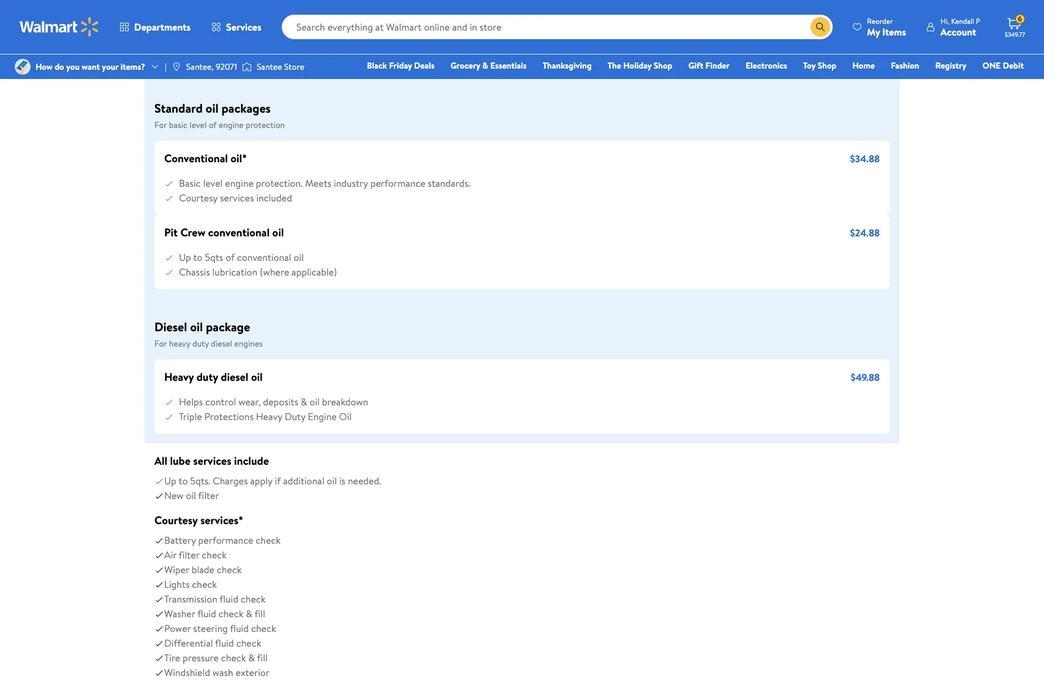 Task type: vqa. For each thing, say whether or not it's contained in the screenshot.
the Search icon
yes



Task type: locate. For each thing, give the bounding box(es) containing it.
1 shop from the left
[[654, 59, 673, 72]]

toy
[[803, 59, 816, 72]]

industry
[[334, 176, 368, 190]]

filter
[[198, 489, 219, 502], [179, 548, 199, 562]]

filter down battery on the bottom left of page
[[179, 548, 199, 562]]

included for high-mileage synthetic oil*
[[256, 47, 292, 60]]

high-mileage synthetic oil*
[[164, 6, 295, 21]]

you
[[66, 61, 80, 73]]

fluid down power steering fluid check
[[215, 637, 234, 650]]

fluid up steering
[[197, 607, 216, 621]]

1 vertical spatial courtesy
[[179, 191, 218, 205]]

0 vertical spatial level
[[190, 119, 207, 131]]

& up exterior
[[248, 651, 255, 665]]

 image
[[15, 59, 31, 75], [171, 62, 181, 72]]

fluid for differential
[[215, 637, 234, 650]]

level right the basic
[[203, 176, 223, 190]]

my
[[867, 25, 880, 38]]

washer
[[164, 607, 195, 621]]

heavy
[[164, 370, 194, 385], [256, 410, 282, 423]]

$49.88
[[851, 370, 880, 384]]

0 vertical spatial helps
[[179, 32, 203, 45]]

fluid up washer fluid check & fill
[[220, 593, 238, 606]]

oil
[[206, 100, 219, 116], [272, 225, 284, 240], [294, 251, 304, 264], [190, 319, 203, 335], [251, 370, 263, 385], [310, 395, 320, 409], [327, 474, 337, 488], [186, 489, 196, 502]]

level right basic
[[190, 119, 207, 131]]

1 horizontal spatial oil*
[[279, 6, 295, 21]]

services up 92071
[[220, 47, 254, 60]]

shop right toy
[[818, 59, 837, 72]]

deposits
[[263, 395, 298, 409]]

include
[[234, 453, 269, 469]]

conventional
[[208, 225, 270, 240], [237, 251, 291, 264]]

engine left protection.
[[225, 176, 254, 190]]

0 vertical spatial performance
[[370, 176, 426, 190]]

oil* right conventional
[[231, 151, 247, 166]]

0 horizontal spatial performance
[[198, 534, 253, 547]]

check for washer fluid check & fill
[[219, 607, 244, 621]]

shop
[[654, 59, 673, 72], [818, 59, 837, 72]]

to for 5qts.
[[179, 474, 188, 488]]

is
[[339, 474, 346, 488]]

for inside diesel oil package for heavy duty diesel engines
[[154, 338, 167, 350]]

courtesy services included up pit crew conventional oil
[[179, 191, 292, 205]]

duty right heavy
[[192, 338, 209, 350]]

fashion
[[891, 59, 919, 72]]

0 horizontal spatial up
[[164, 474, 176, 488]]

helps extend engine life for vehicles with over 75,000 miles
[[179, 32, 430, 45]]

fill
[[255, 607, 265, 621], [257, 651, 268, 665]]

1 vertical spatial oil*
[[231, 151, 247, 166]]

toy shop link
[[798, 59, 842, 72]]

0 vertical spatial oil*
[[279, 6, 295, 21]]

power
[[164, 622, 191, 635]]

holiday
[[623, 59, 652, 72]]

0 vertical spatial filter
[[198, 489, 219, 502]]

to for 5qts
[[193, 251, 203, 264]]

chassis
[[179, 265, 210, 279]]

santee, 92071
[[186, 61, 237, 73]]

2 for from the top
[[154, 338, 167, 350]]

0 horizontal spatial of
[[209, 119, 217, 131]]

courtesy services included
[[179, 47, 292, 60], [179, 191, 292, 205]]

1 vertical spatial engine
[[219, 119, 244, 131]]

1 vertical spatial conventional
[[237, 251, 291, 264]]

2 helps from the top
[[179, 395, 203, 409]]

walmart+
[[987, 77, 1024, 89]]

friday
[[389, 59, 412, 72]]

exterior
[[236, 666, 270, 680]]

account
[[941, 25, 976, 38]]

store
[[284, 61, 304, 73]]

0 horizontal spatial  image
[[15, 59, 31, 75]]

duty up control
[[196, 370, 218, 385]]

1 vertical spatial fill
[[257, 651, 268, 665]]

Walmart Site-Wide search field
[[282, 15, 833, 39]]

heavy duty diesel oil
[[164, 370, 263, 385]]

courtesy up 'santee,'
[[179, 47, 218, 60]]

1 vertical spatial duty
[[196, 370, 218, 385]]

check for differential fluid check
[[236, 637, 261, 650]]

check for battery performance check
[[256, 534, 281, 547]]

all
[[154, 453, 167, 469]]

2 courtesy services included from the top
[[179, 191, 292, 205]]

engine down packages
[[219, 119, 244, 131]]

1 vertical spatial to
[[179, 474, 188, 488]]

courtesy
[[179, 47, 218, 60], [179, 191, 218, 205], [154, 513, 198, 528]]

heavy
[[169, 338, 190, 350]]

to up new oil filter
[[179, 474, 188, 488]]

oil inside standard oil packages for basic level of engine protection
[[206, 100, 219, 116]]

0 vertical spatial up
[[179, 251, 191, 264]]

included down protection.
[[256, 191, 292, 205]]

1 vertical spatial of
[[226, 251, 235, 264]]

 image
[[242, 61, 252, 73]]

1 horizontal spatial of
[[226, 251, 235, 264]]

search icon image
[[816, 22, 825, 32]]

for inside standard oil packages for basic level of engine protection
[[154, 119, 167, 131]]

charges
[[213, 474, 248, 488]]

of up the conventional oil*
[[209, 119, 217, 131]]

miles
[[408, 32, 430, 45]]

courtesy down the basic
[[179, 191, 218, 205]]

diesel up control
[[221, 370, 248, 385]]

1 vertical spatial courtesy services included
[[179, 191, 292, 205]]

0 vertical spatial to
[[193, 251, 203, 264]]

standard oil packages for basic level of engine protection
[[154, 100, 285, 131]]

performance right industry
[[370, 176, 426, 190]]

services up "5qts."
[[193, 453, 231, 469]]

synthetic
[[232, 6, 276, 21]]

black
[[367, 59, 387, 72]]

transmission
[[164, 593, 217, 606]]

Search search field
[[282, 15, 833, 39]]

1 included from the top
[[256, 47, 292, 60]]

performance down services*
[[198, 534, 253, 547]]

1 horizontal spatial heavy
[[256, 410, 282, 423]]

level inside standard oil packages for basic level of engine protection
[[190, 119, 207, 131]]

up up new
[[164, 474, 176, 488]]

to
[[193, 251, 203, 264], [179, 474, 188, 488]]

oil right standard
[[206, 100, 219, 116]]

oil right new
[[186, 489, 196, 502]]

fill for tire pressure check & fill
[[257, 651, 268, 665]]

up to 5qts. charges apply if additional oil is needed.
[[164, 474, 381, 488]]

performance
[[370, 176, 426, 190], [198, 534, 253, 547]]

helps up triple
[[179, 395, 203, 409]]

if
[[275, 474, 281, 488]]

air
[[164, 548, 177, 562]]

included up "santee"
[[256, 47, 292, 60]]

0 vertical spatial engine
[[237, 32, 266, 45]]

1 horizontal spatial performance
[[370, 176, 426, 190]]

0 horizontal spatial heavy
[[164, 370, 194, 385]]

engine left 'life'
[[237, 32, 266, 45]]

packages
[[221, 100, 271, 116]]

0 horizontal spatial shop
[[654, 59, 673, 72]]

oil
[[339, 410, 352, 423]]

deals
[[414, 59, 435, 72]]

protection
[[246, 119, 285, 131]]

conventional up chassis lubrication (where applicable)
[[237, 251, 291, 264]]

0 vertical spatial fill
[[255, 607, 265, 621]]

high-
[[164, 6, 192, 21]]

1 horizontal spatial  image
[[171, 62, 181, 72]]

diesel down package
[[211, 338, 232, 350]]

0 vertical spatial for
[[154, 119, 167, 131]]

shop right holiday
[[654, 59, 673, 72]]

grocery
[[451, 59, 480, 72]]

 image for santee, 92071
[[171, 62, 181, 72]]

included for conventional oil*
[[256, 191, 292, 205]]

lights
[[164, 578, 190, 591]]

walmart image
[[20, 17, 99, 37]]

1 helps from the top
[[179, 32, 203, 45]]

1 vertical spatial helps
[[179, 395, 203, 409]]

transmission fluid check
[[164, 593, 266, 606]]

walmart+ link
[[982, 76, 1030, 89]]

for
[[283, 32, 296, 45]]

& right grocery at the left
[[482, 59, 488, 72]]

fill up power steering fluid check
[[255, 607, 265, 621]]

 image for how do you want your items?
[[15, 59, 31, 75]]

departments button
[[109, 12, 201, 42]]

want
[[82, 61, 100, 73]]

2 included from the top
[[256, 191, 292, 205]]

oil up heavy
[[190, 319, 203, 335]]

the
[[608, 59, 621, 72]]

|
[[165, 61, 167, 73]]

up up chassis at the top left of the page
[[179, 251, 191, 264]]

conventional up up to 5qts of conventional oil
[[208, 225, 270, 240]]

check for air filter check
[[202, 548, 227, 562]]

1 vertical spatial level
[[203, 176, 223, 190]]

1 horizontal spatial shop
[[818, 59, 837, 72]]

0 horizontal spatial oil*
[[231, 151, 247, 166]]

air filter check
[[164, 548, 227, 562]]

services
[[220, 47, 254, 60], [220, 191, 254, 205], [193, 453, 231, 469]]

up for up to 5qts. charges apply if additional oil is needed.
[[164, 474, 176, 488]]

for left heavy
[[154, 338, 167, 350]]

crew
[[180, 225, 205, 240]]

of
[[209, 119, 217, 131], [226, 251, 235, 264]]

electronics
[[746, 59, 787, 72]]

control
[[205, 395, 236, 409]]

heavy down heavy
[[164, 370, 194, 385]]

for left basic
[[154, 119, 167, 131]]

of up lubrication
[[226, 251, 235, 264]]

0 vertical spatial courtesy
[[179, 47, 218, 60]]

1 horizontal spatial to
[[193, 251, 203, 264]]

oil* up "for"
[[279, 6, 295, 21]]

helps down high-
[[179, 32, 203, 45]]

helps
[[179, 32, 203, 45], [179, 395, 203, 409]]

to up chassis at the top left of the page
[[193, 251, 203, 264]]

kendall
[[951, 16, 974, 26]]

1 vertical spatial filter
[[179, 548, 199, 562]]

1 vertical spatial performance
[[198, 534, 253, 547]]

0 vertical spatial included
[[256, 47, 292, 60]]

services
[[226, 20, 261, 34]]

&
[[482, 59, 488, 72], [301, 395, 307, 409], [246, 607, 252, 621], [248, 651, 255, 665]]

0 vertical spatial duty
[[192, 338, 209, 350]]

1 vertical spatial included
[[256, 191, 292, 205]]

heavy down helps control wear, deposits & oil breakdown
[[256, 410, 282, 423]]

courtesy services included up 92071
[[179, 47, 292, 60]]

0 horizontal spatial to
[[179, 474, 188, 488]]

1 horizontal spatial up
[[179, 251, 191, 264]]

courtesy up battery on the bottom left of page
[[154, 513, 198, 528]]

1 vertical spatial services
[[220, 191, 254, 205]]

1 courtesy services included from the top
[[179, 47, 292, 60]]

6
[[1018, 14, 1022, 24]]

 image right "|"
[[171, 62, 181, 72]]

1 vertical spatial up
[[164, 474, 176, 488]]

2 vertical spatial engine
[[225, 176, 254, 190]]

oil*
[[279, 6, 295, 21], [231, 151, 247, 166]]

0 vertical spatial of
[[209, 119, 217, 131]]

1 vertical spatial for
[[154, 338, 167, 350]]

0 vertical spatial heavy
[[164, 370, 194, 385]]

extend
[[205, 32, 235, 45]]

power steering fluid check
[[164, 622, 276, 635]]

fill up exterior
[[257, 651, 268, 665]]

filter down "5qts."
[[198, 489, 219, 502]]

diesel inside diesel oil package for heavy duty diesel engines
[[211, 338, 232, 350]]

engine
[[237, 32, 266, 45], [219, 119, 244, 131], [225, 176, 254, 190]]

over
[[355, 32, 374, 45]]

0 vertical spatial courtesy services included
[[179, 47, 292, 60]]

duty
[[192, 338, 209, 350], [196, 370, 218, 385]]

reorder
[[867, 16, 893, 26]]

 image left how
[[15, 59, 31, 75]]

1 for from the top
[[154, 119, 167, 131]]

services for oil*
[[220, 191, 254, 205]]

0 vertical spatial services
[[220, 47, 254, 60]]

2 shop from the left
[[818, 59, 837, 72]]

one debit walmart+
[[983, 59, 1024, 89]]

0 vertical spatial diesel
[[211, 338, 232, 350]]

services up pit crew conventional oil
[[220, 191, 254, 205]]

package
[[206, 319, 250, 335]]

basic
[[169, 119, 187, 131]]



Task type: describe. For each thing, give the bounding box(es) containing it.
one debit link
[[977, 59, 1030, 72]]

1 vertical spatial heavy
[[256, 410, 282, 423]]

home link
[[847, 59, 881, 72]]

oil up "applicable)"
[[294, 251, 304, 264]]

92071
[[216, 61, 237, 73]]

diesel oil package for heavy duty diesel engines
[[154, 319, 263, 350]]

helps for heavy
[[179, 395, 203, 409]]

applicable)
[[292, 265, 337, 279]]

courtesy for high-
[[179, 47, 218, 60]]

5qts.
[[190, 474, 211, 488]]

fluid for washer
[[197, 607, 216, 621]]

santee
[[257, 61, 282, 73]]

gift finder
[[688, 59, 730, 72]]

$34.88
[[850, 152, 880, 165]]

washer fluid check & fill
[[164, 607, 265, 621]]

departments
[[134, 20, 191, 34]]

engine for oil*
[[225, 176, 254, 190]]

fill for washer fluid check & fill
[[255, 607, 265, 621]]

one
[[983, 59, 1001, 72]]

standards.
[[428, 176, 470, 190]]

grocery & essentials
[[451, 59, 527, 72]]

apply
[[250, 474, 273, 488]]

the holiday shop
[[608, 59, 673, 72]]

how
[[36, 61, 53, 73]]

thanksgiving link
[[537, 59, 597, 72]]

essentials
[[490, 59, 527, 72]]

all lube services include
[[154, 453, 269, 469]]

lubrication
[[212, 265, 257, 279]]

hi,
[[941, 16, 950, 26]]

& up duty on the left of page
[[301, 395, 307, 409]]

check for transmission fluid check
[[241, 593, 266, 606]]

for for diesel
[[154, 338, 167, 350]]

your
[[102, 61, 118, 73]]

helps for high-
[[179, 32, 203, 45]]

tire pressure check & fill
[[164, 651, 268, 665]]

courtesy for conventional
[[179, 191, 218, 205]]

oil up (where
[[272, 225, 284, 240]]

diesel
[[154, 319, 187, 335]]

pressure
[[183, 651, 219, 665]]

black friday deals
[[367, 59, 435, 72]]

0 vertical spatial conventional
[[208, 225, 270, 240]]

oil inside diesel oil package for heavy duty diesel engines
[[190, 319, 203, 335]]

$24.88
[[850, 226, 880, 239]]

electronics link
[[740, 59, 793, 72]]

santee store
[[257, 61, 304, 73]]

battery
[[164, 534, 196, 547]]

conventional oil*
[[164, 151, 247, 166]]

battery performance check
[[164, 534, 281, 547]]

engine inside standard oil packages for basic level of engine protection
[[219, 119, 244, 131]]

debit
[[1003, 59, 1024, 72]]

standard
[[154, 100, 203, 116]]

engine for mileage
[[237, 32, 266, 45]]

$44.88
[[849, 7, 880, 21]]

duty inside diesel oil package for heavy duty diesel engines
[[192, 338, 209, 350]]

finder
[[706, 59, 730, 72]]

new oil filter
[[164, 489, 219, 502]]

oil left is at the left of page
[[327, 474, 337, 488]]

2 vertical spatial services
[[193, 453, 231, 469]]

for for standard
[[154, 119, 167, 131]]

registry
[[935, 59, 967, 72]]

up for up to 5qts of conventional oil
[[179, 251, 191, 264]]

tire
[[164, 651, 180, 665]]

protection.
[[256, 176, 303, 190]]

check for tire pressure check & fill
[[221, 651, 246, 665]]

items?
[[121, 61, 145, 73]]

services for mileage
[[220, 47, 254, 60]]

courtesy services included for oil*
[[179, 191, 292, 205]]

of inside standard oil packages for basic level of engine protection
[[209, 119, 217, 131]]

triple protections heavy duty engine oil
[[179, 410, 352, 423]]

(where
[[260, 265, 289, 279]]

oil up 'engine'
[[310, 395, 320, 409]]

home
[[853, 59, 875, 72]]

how do you want your items?
[[36, 61, 145, 73]]

conventional
[[164, 151, 228, 166]]

services button
[[201, 12, 272, 42]]

pit
[[164, 225, 178, 240]]

6 $349.77
[[1005, 14, 1025, 39]]

breakdown
[[322, 395, 368, 409]]

courtesy services*
[[154, 513, 243, 528]]

chassis lubrication (where applicable)
[[179, 265, 337, 279]]

the holiday shop link
[[602, 59, 678, 72]]

courtesy services included for mileage
[[179, 47, 292, 60]]

$349.77
[[1005, 30, 1025, 39]]

engine
[[308, 410, 337, 423]]

registry link
[[930, 59, 972, 72]]

up to 5qts of conventional oil
[[179, 251, 304, 264]]

new
[[164, 489, 184, 502]]

fluid for transmission
[[220, 593, 238, 606]]

reorder my items
[[867, 16, 906, 38]]

grocery & essentials link
[[445, 59, 532, 72]]

1 vertical spatial diesel
[[221, 370, 248, 385]]

items
[[882, 25, 906, 38]]

protections
[[204, 410, 254, 423]]

fluid down washer fluid check & fill
[[230, 622, 249, 635]]

5qts
[[205, 251, 223, 264]]

oil up wear,
[[251, 370, 263, 385]]

2 vertical spatial courtesy
[[154, 513, 198, 528]]

check for wiper blade check
[[217, 563, 242, 577]]

& up power steering fluid check
[[246, 607, 252, 621]]

gift
[[688, 59, 703, 72]]



